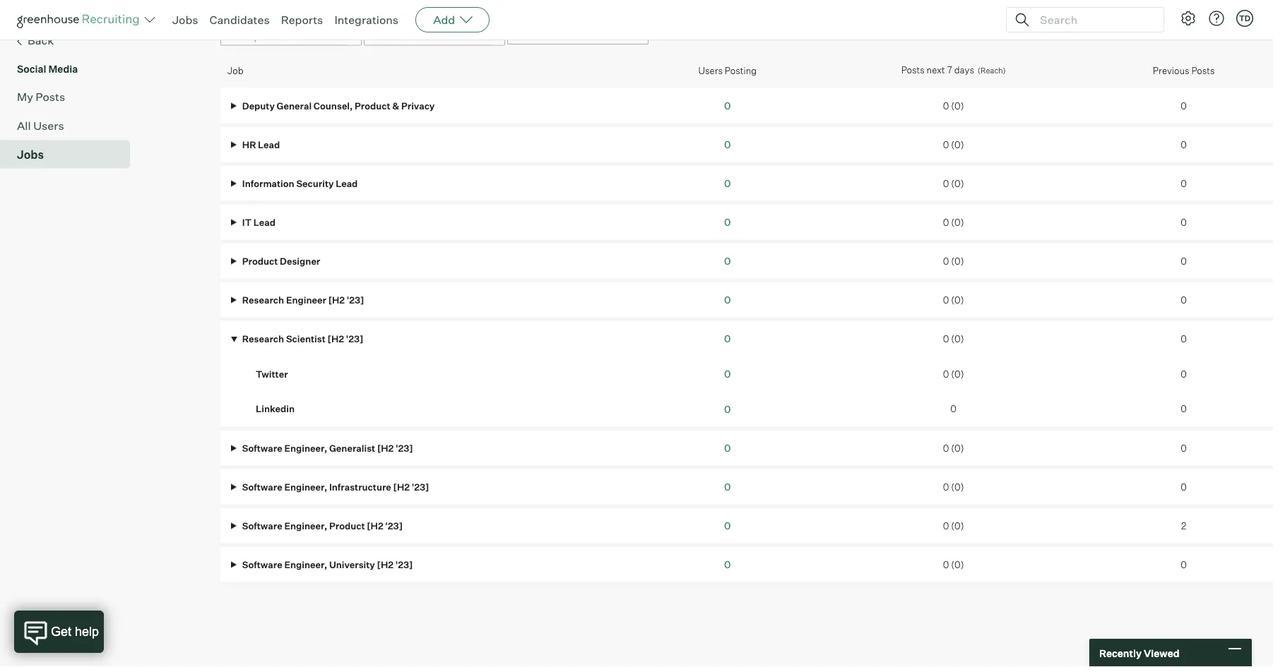 Task type: vqa. For each thing, say whether or not it's contained in the screenshot.
THE GOVERNMENT CONTRACTORS CAN MEET OFCCP JOB POSTING REQUIREMENTS AND PROMOTE AND ADVERTISE THEIR JOB OPENINGS IN A WIDE REACHING WAY
no



Task type: describe. For each thing, give the bounding box(es) containing it.
1 vertical spatial jobs
[[17, 148, 44, 162]]

information security lead
[[240, 178, 358, 189]]

all offices
[[370, 31, 417, 43]]

general
[[277, 100, 312, 112]]

7 0 link from the top
[[724, 333, 731, 345]]

0 (0) for software engineer, university [h2 '23]
[[943, 560, 964, 571]]

(0) for product designer
[[951, 256, 964, 267]]

1 vertical spatial jobs link
[[17, 146, 124, 163]]

all for left all users link
[[17, 119, 31, 133]]

1 horizontal spatial users
[[528, 30, 555, 43]]

0 (0) for information security lead
[[943, 178, 964, 189]]

posts for my posts
[[36, 90, 65, 104]]

0 horizontal spatial users
[[33, 119, 64, 133]]

8 (0) from the top
[[951, 369, 964, 380]]

software for software engineer, university [h2 '23]
[[242, 560, 282, 571]]

engineer, for infrastructure
[[284, 482, 327, 493]]

deputy
[[242, 100, 275, 112]]

(0) for research engineer [h2 '23]
[[951, 295, 964, 306]]

0 (0) for it lead
[[943, 217, 964, 228]]

8 0 link from the top
[[724, 368, 731, 381]]

my
[[17, 90, 33, 104]]

&
[[392, 100, 399, 112]]

0 link for product designer
[[724, 255, 731, 268]]

0 vertical spatial product
[[355, 100, 390, 112]]

0 link for information security lead
[[724, 177, 731, 190]]

viewed
[[1144, 647, 1180, 660]]

university
[[329, 560, 375, 571]]

integrations link
[[334, 13, 399, 27]]

all departments
[[227, 31, 302, 43]]

scientist
[[286, 334, 326, 345]]

next
[[927, 65, 945, 76]]

td
[[1239, 13, 1251, 23]]

(0) for it lead
[[951, 217, 964, 228]]

td button
[[1234, 7, 1256, 30]]

previous posts
[[1153, 65, 1215, 76]]

add
[[433, 13, 455, 27]]

0 link for software engineer, university [h2 '23]
[[724, 559, 731, 571]]

[h2 for infrastructure
[[393, 482, 410, 493]]

all offices link
[[364, 26, 505, 47]]

designer
[[280, 256, 320, 267]]

security
[[296, 178, 334, 189]]

(reach)
[[978, 66, 1006, 76]]

research scientist [h2 '23]
[[240, 334, 363, 345]]

engineer, for university
[[284, 560, 327, 571]]

days
[[954, 65, 974, 76]]

(0) for deputy general counsel, product & privacy
[[951, 100, 964, 112]]

recently viewed
[[1099, 647, 1180, 660]]

candidates link
[[209, 13, 270, 27]]

recently
[[1099, 647, 1142, 660]]

0 link for software engineer, generalist [h2 '23]
[[724, 442, 731, 455]]

engineer, for generalist
[[284, 443, 327, 454]]

offices
[[385, 31, 417, 43]]

8 0 (0) from the top
[[943, 369, 964, 380]]

hr lead
[[240, 139, 280, 150]]

'23] for university
[[395, 560, 413, 571]]

privacy
[[401, 100, 435, 112]]

0 horizontal spatial 0 0 0
[[724, 333, 731, 416]]

0 (0) for product designer
[[943, 256, 964, 267]]

research for research scientist [h2 '23]
[[242, 334, 284, 345]]

reports
[[281, 13, 323, 27]]

7 (0) from the top
[[951, 334, 964, 345]]

back link
[[17, 32, 124, 50]]

0 link for hr lead
[[724, 139, 731, 151]]

lead for it lead
[[253, 217, 275, 228]]

previous
[[1153, 65, 1189, 76]]

1 vertical spatial all users
[[17, 119, 64, 133]]

research for research engineer [h2 '23]
[[242, 295, 284, 306]]

my posts
[[17, 90, 65, 104]]

9 0 link from the top
[[724, 404, 731, 416]]

product designer
[[240, 256, 320, 267]]

td button
[[1236, 10, 1253, 27]]

social media
[[17, 63, 78, 75]]

1 vertical spatial product
[[242, 256, 278, 267]]

1 vertical spatial lead
[[336, 178, 358, 189]]

all for all users link to the right
[[514, 30, 526, 43]]

generalist
[[329, 443, 375, 454]]

0 link for it lead
[[724, 216, 731, 229]]

0 (0) for software engineer, generalist [h2 '23]
[[943, 443, 964, 454]]



Task type: locate. For each thing, give the bounding box(es) containing it.
research up twitter
[[242, 334, 284, 345]]

'23] down infrastructure
[[385, 521, 403, 532]]

'23] for infrastructure
[[412, 482, 429, 493]]

engineer, up "software engineer, university [h2 '23]"
[[284, 521, 327, 532]]

'23] for generalist
[[396, 443, 413, 454]]

0 (0)
[[943, 100, 964, 112], [943, 139, 964, 150], [943, 178, 964, 189], [943, 217, 964, 228], [943, 256, 964, 267], [943, 295, 964, 306], [943, 334, 964, 345], [943, 369, 964, 380], [943, 443, 964, 454], [943, 482, 964, 493], [943, 521, 964, 532], [943, 560, 964, 571]]

engineer
[[286, 295, 326, 306]]

12 0 (0) from the top
[[943, 560, 964, 571]]

[h2
[[328, 295, 345, 306], [328, 334, 344, 345], [377, 443, 394, 454], [393, 482, 410, 493], [367, 521, 383, 532], [377, 560, 393, 571]]

software engineer, product [h2 '23]
[[240, 521, 403, 532]]

1 horizontal spatial jobs
[[172, 13, 198, 27]]

engineer, for product
[[284, 521, 327, 532]]

integrations
[[334, 13, 399, 27]]

[h2 right university
[[377, 560, 393, 571]]

5 0 (0) from the top
[[943, 256, 964, 267]]

lead for hr lead
[[258, 139, 280, 150]]

software for software engineer, generalist [h2 '23]
[[242, 443, 282, 454]]

3 0 link from the top
[[724, 177, 731, 190]]

product up university
[[329, 521, 365, 532]]

engineer, down software engineer, product [h2 '23]
[[284, 560, 327, 571]]

all for all offices link
[[370, 31, 382, 43]]

9 0 (0) from the top
[[943, 443, 964, 454]]

hr
[[242, 139, 256, 150]]

2 0 link from the top
[[724, 139, 731, 151]]

[h2 right the engineer
[[328, 295, 345, 306]]

12 (0) from the top
[[951, 560, 964, 571]]

3 (0) from the top
[[951, 178, 964, 189]]

0 vertical spatial jobs
[[172, 13, 198, 27]]

0 link for software engineer, product [h2 '23]
[[724, 520, 731, 532]]

1 engineer, from the top
[[284, 443, 327, 454]]

0 horizontal spatial posts
[[36, 90, 65, 104]]

jobs down "my"
[[17, 148, 44, 162]]

all down candidates link
[[227, 31, 239, 43]]

(0) for software engineer, infrastructure [h2 '23]
[[951, 482, 964, 493]]

software for software engineer, product [h2 '23]
[[242, 521, 282, 532]]

0 link for deputy general counsel, product & privacy
[[724, 100, 731, 112]]

lead right hr
[[258, 139, 280, 150]]

departments
[[241, 31, 302, 43]]

(0) for software engineer, generalist [h2 '23]
[[951, 443, 964, 454]]

2 software from the top
[[242, 482, 282, 493]]

0 (0) for software engineer, infrastructure [h2 '23]
[[943, 482, 964, 493]]

3 software from the top
[[242, 521, 282, 532]]

it
[[242, 217, 252, 228]]

back
[[28, 33, 54, 47]]

software engineer, generalist [h2 '23]
[[240, 443, 413, 454]]

greenhouse recruiting image
[[17, 11, 144, 28]]

11 (0) from the top
[[951, 521, 964, 532]]

'23] right university
[[395, 560, 413, 571]]

all inside "all departments" link
[[227, 31, 239, 43]]

all down integrations
[[370, 31, 382, 43]]

'23] right the engineer
[[347, 295, 364, 306]]

[h2 right 'scientist'
[[328, 334, 344, 345]]

job
[[228, 65, 243, 76]]

1 horizontal spatial jobs link
[[172, 13, 198, 27]]

'23] right generalist
[[396, 443, 413, 454]]

all departments link
[[220, 26, 362, 47]]

1 (0) from the top
[[951, 100, 964, 112]]

0 horizontal spatial all users
[[17, 119, 64, 133]]

3 engineer, from the top
[[284, 521, 327, 532]]

linkedin
[[256, 404, 295, 415]]

0 horizontal spatial jobs
[[17, 148, 44, 162]]

6 0 (0) from the top
[[943, 295, 964, 306]]

research
[[242, 295, 284, 306], [242, 334, 284, 345]]

9 (0) from the top
[[951, 443, 964, 454]]

all users link
[[507, 27, 648, 45], [17, 117, 124, 134]]

0 vertical spatial all users link
[[507, 27, 648, 45]]

[h2 for product
[[367, 521, 383, 532]]

4 software from the top
[[242, 560, 282, 571]]

product down it lead
[[242, 256, 278, 267]]

1 vertical spatial research
[[242, 334, 284, 345]]

4 engineer, from the top
[[284, 560, 327, 571]]

1 horizontal spatial 0 0 0
[[1181, 334, 1187, 415]]

all
[[514, 30, 526, 43], [227, 31, 239, 43], [370, 31, 382, 43], [17, 119, 31, 133]]

product
[[355, 100, 390, 112], [242, 256, 278, 267], [329, 521, 365, 532]]

social
[[17, 63, 46, 75]]

2 vertical spatial lead
[[253, 217, 275, 228]]

6 0 link from the top
[[724, 294, 731, 306]]

0 link for research engineer [h2 '23]
[[724, 294, 731, 306]]

(0) for information security lead
[[951, 178, 964, 189]]

research engineer [h2 '23]
[[240, 295, 364, 306]]

all down "my"
[[17, 119, 31, 133]]

0 link
[[724, 100, 731, 112], [724, 139, 731, 151], [724, 177, 731, 190], [724, 216, 731, 229], [724, 255, 731, 268], [724, 294, 731, 306], [724, 333, 731, 345], [724, 368, 731, 381], [724, 404, 731, 416], [724, 442, 731, 455], [724, 481, 731, 494], [724, 520, 731, 532], [724, 559, 731, 571]]

add button
[[416, 7, 490, 32]]

twitter
[[256, 369, 288, 380]]

posts right "my"
[[36, 90, 65, 104]]

4 0 link from the top
[[724, 216, 731, 229]]

1 vertical spatial users
[[698, 65, 723, 76]]

infrastructure
[[329, 482, 391, 493]]

all users
[[514, 30, 555, 43], [17, 119, 64, 133]]

1 horizontal spatial all users
[[514, 30, 555, 43]]

jobs left candidates
[[172, 13, 198, 27]]

jobs link
[[172, 13, 198, 27], [17, 146, 124, 163]]

1 vertical spatial all users link
[[17, 117, 124, 134]]

information
[[242, 178, 294, 189]]

13 0 link from the top
[[724, 559, 731, 571]]

6 (0) from the top
[[951, 295, 964, 306]]

posts right previous
[[1191, 65, 1215, 76]]

'23] right 'scientist'
[[346, 334, 363, 345]]

lead right it
[[253, 217, 275, 228]]

engineer, up software engineer, product [h2 '23]
[[284, 482, 327, 493]]

0 (0) for deputy general counsel, product & privacy
[[943, 100, 964, 112]]

jobs link left candidates
[[172, 13, 198, 27]]

Search text field
[[1036, 10, 1151, 30]]

1 software from the top
[[242, 443, 282, 454]]

research down product designer
[[242, 295, 284, 306]]

jobs
[[172, 13, 198, 27], [17, 148, 44, 162]]

media
[[48, 63, 78, 75]]

software
[[242, 443, 282, 454], [242, 482, 282, 493], [242, 521, 282, 532], [242, 560, 282, 571]]

[h2 right infrastructure
[[393, 482, 410, 493]]

software engineer, infrastructure [h2 '23]
[[240, 482, 429, 493]]

0 vertical spatial research
[[242, 295, 284, 306]]

10 (0) from the top
[[951, 482, 964, 493]]

(0) for software engineer, university [h2 '23]
[[951, 560, 964, 571]]

0 vertical spatial jobs link
[[172, 13, 198, 27]]

2 vertical spatial users
[[33, 119, 64, 133]]

4 (0) from the top
[[951, 217, 964, 228]]

2 0 (0) from the top
[[943, 139, 964, 150]]

1 0 link from the top
[[724, 100, 731, 112]]

2 engineer, from the top
[[284, 482, 327, 493]]

deputy general counsel, product & privacy
[[240, 100, 435, 112]]

10 0 (0) from the top
[[943, 482, 964, 493]]

2 vertical spatial product
[[329, 521, 365, 532]]

1 0 (0) from the top
[[943, 100, 964, 112]]

2 research from the top
[[242, 334, 284, 345]]

posts
[[901, 65, 925, 76], [1191, 65, 1215, 76], [36, 90, 65, 104]]

all right add popup button
[[514, 30, 526, 43]]

0 link for software engineer, infrastructure [h2 '23]
[[724, 481, 731, 494]]

4 0 (0) from the top
[[943, 217, 964, 228]]

11 0 link from the top
[[724, 481, 731, 494]]

lead right security
[[336, 178, 358, 189]]

it lead
[[240, 217, 275, 228]]

candidates
[[209, 13, 270, 27]]

product left '&'
[[355, 100, 390, 112]]

'23] right infrastructure
[[412, 482, 429, 493]]

posts left next
[[901, 65, 925, 76]]

5 0 link from the top
[[724, 255, 731, 268]]

2
[[1181, 521, 1186, 532]]

0 (0) for research engineer [h2 '23]
[[943, 295, 964, 306]]

'23] for product
[[385, 521, 403, 532]]

0 horizontal spatial all users link
[[17, 117, 124, 134]]

posting
[[725, 65, 757, 76]]

2 horizontal spatial posts
[[1191, 65, 1215, 76]]

0 vertical spatial users
[[528, 30, 555, 43]]

lead
[[258, 139, 280, 150], [336, 178, 358, 189], [253, 217, 275, 228]]

[h2 down infrastructure
[[367, 521, 383, 532]]

counsel,
[[314, 100, 353, 112]]

engineer,
[[284, 443, 327, 454], [284, 482, 327, 493], [284, 521, 327, 532], [284, 560, 327, 571]]

12 0 link from the top
[[724, 520, 731, 532]]

all for "all departments" link
[[227, 31, 239, 43]]

(0)
[[951, 100, 964, 112], [951, 139, 964, 150], [951, 178, 964, 189], [951, 217, 964, 228], [951, 256, 964, 267], [951, 295, 964, 306], [951, 334, 964, 345], [951, 369, 964, 380], [951, 443, 964, 454], [951, 482, 964, 493], [951, 521, 964, 532], [951, 560, 964, 571]]

jobs link down my posts link
[[17, 146, 124, 163]]

software for software engineer, infrastructure [h2 '23]
[[242, 482, 282, 493]]

7
[[947, 65, 952, 76]]

engineer, left generalist
[[284, 443, 327, 454]]

2 horizontal spatial users
[[698, 65, 723, 76]]

configure image
[[1180, 10, 1197, 27]]

7 0 (0) from the top
[[943, 334, 964, 345]]

2 (0) from the top
[[951, 139, 964, 150]]

users
[[528, 30, 555, 43], [698, 65, 723, 76], [33, 119, 64, 133]]

0
[[724, 100, 731, 112], [943, 100, 949, 112], [1181, 100, 1187, 112], [724, 139, 731, 151], [943, 139, 949, 150], [1181, 139, 1187, 150], [724, 177, 731, 190], [943, 178, 949, 189], [1181, 178, 1187, 189], [724, 216, 731, 229], [943, 217, 949, 228], [1181, 217, 1187, 228], [724, 255, 731, 268], [943, 256, 949, 267], [1181, 256, 1187, 267], [724, 294, 731, 306], [943, 295, 949, 306], [1181, 295, 1187, 306], [724, 333, 731, 345], [943, 334, 949, 345], [1181, 334, 1187, 345], [724, 368, 731, 381], [943, 369, 949, 380], [1181, 369, 1187, 380], [724, 404, 731, 416], [950, 404, 957, 415], [1181, 404, 1187, 415], [724, 442, 731, 455], [943, 443, 949, 454], [1181, 443, 1187, 454], [724, 481, 731, 494], [943, 482, 949, 493], [1181, 482, 1187, 493], [724, 520, 731, 532], [943, 521, 949, 532], [724, 559, 731, 571], [943, 560, 949, 571], [1181, 560, 1187, 571]]

(0) for hr lead
[[951, 139, 964, 150]]

10 0 link from the top
[[724, 442, 731, 455]]

my posts link
[[17, 88, 124, 105]]

[h2 for generalist
[[377, 443, 394, 454]]

1 horizontal spatial all users link
[[507, 27, 648, 45]]

0 (0) for hr lead
[[943, 139, 964, 150]]

0 horizontal spatial jobs link
[[17, 146, 124, 163]]

1 horizontal spatial posts
[[901, 65, 925, 76]]

1 research from the top
[[242, 295, 284, 306]]

5 (0) from the top
[[951, 256, 964, 267]]

users posting
[[698, 65, 757, 76]]

posts for previous posts
[[1191, 65, 1215, 76]]

(0) for software engineer, product [h2 '23]
[[951, 521, 964, 532]]

3 0 (0) from the top
[[943, 178, 964, 189]]

0 0 0
[[724, 333, 731, 416], [1181, 334, 1187, 415]]

[h2 for university
[[377, 560, 393, 571]]

posts next 7 days (reach)
[[901, 65, 1006, 76]]

0 vertical spatial all users
[[514, 30, 555, 43]]

0 vertical spatial lead
[[258, 139, 280, 150]]

reports link
[[281, 13, 323, 27]]

11 0 (0) from the top
[[943, 521, 964, 532]]

0 (0) for software engineer, product [h2 '23]
[[943, 521, 964, 532]]

[h2 right generalist
[[377, 443, 394, 454]]

'23]
[[347, 295, 364, 306], [346, 334, 363, 345], [396, 443, 413, 454], [412, 482, 429, 493], [385, 521, 403, 532], [395, 560, 413, 571]]

all inside all offices link
[[370, 31, 382, 43]]

software engineer, university [h2 '23]
[[240, 560, 413, 571]]



